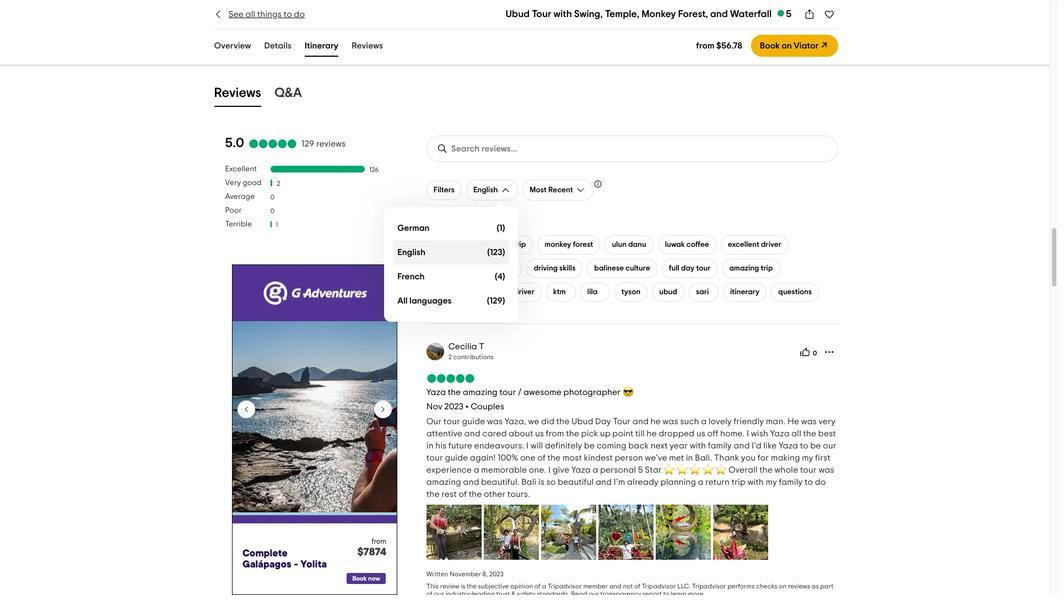 Task type: vqa. For each thing, say whether or not it's contained in the screenshot.
the right Reviews button's Reviews
yes



Task type: describe. For each thing, give the bounding box(es) containing it.
lila
[[587, 288, 598, 296]]

balinese
[[594, 265, 624, 272]]

star
[[645, 466, 662, 475]]

recent
[[548, 186, 573, 194]]

yaza the amazing tour / awesome photographer 😎 link
[[426, 388, 634, 397]]

1 vertical spatial my
[[766, 478, 777, 487]]

excellent driver button
[[721, 235, 789, 255]]

2 inside cecilia t 2 contributions
[[449, 354, 452, 360]]

0 vertical spatial from
[[696, 41, 714, 50]]

skills
[[559, 265, 576, 272]]

monkey
[[642, 9, 676, 19]]

1 horizontal spatial 5.0 of 5 bubbles image
[[426, 374, 475, 383]]

amazing inside button
[[729, 265, 759, 272]]

0 vertical spatial family
[[708, 441, 732, 450]]

2 vertical spatial i
[[548, 466, 551, 475]]

day trip
[[499, 241, 526, 249]]

so
[[546, 478, 556, 487]]

driving skills button
[[527, 259, 583, 278]]

the up the definitely
[[566, 429, 579, 438]]

met
[[669, 454, 684, 462]]

reviews for the rightmost reviews button
[[352, 41, 383, 50]]

amazing inside yaza the amazing tour / awesome photographer 😎 nov 2023 • couples
[[463, 388, 498, 397]]

0 horizontal spatial our
[[434, 591, 444, 595]]

1 vertical spatial guide
[[445, 454, 468, 462]]

was right he at the bottom right of the page
[[801, 417, 817, 426]]

2023 inside yaza the amazing tour / awesome photographer 😎 nov 2023 • couples
[[444, 402, 463, 411]]

english button
[[466, 180, 518, 201]]

day trip button
[[491, 235, 533, 255]]

and up future
[[464, 429, 480, 438]]

questions button
[[771, 283, 819, 302]]

excellent
[[728, 241, 759, 249]]

upload
[[310, 29, 340, 37]]

and down 'experience'
[[463, 478, 479, 487]]

(1)
[[497, 223, 505, 232]]

amazing trip
[[729, 265, 773, 272]]

option containing german
[[393, 216, 509, 240]]

november
[[450, 571, 481, 578]]

a inside written november 8, 2023 this review is the subjective opinion of a tripadvisor member and not of tripadvisor llc. tripadvisor performs checks on reviews as part of our industry-leading trust & safety standards. read our
[[542, 583, 546, 590]]

we
[[528, 417, 539, 426]]

rest
[[442, 490, 457, 499]]

monkey forest
[[545, 241, 593, 249]]

a right such
[[701, 417, 707, 426]]

tab list containing reviews
[[199, 81, 851, 109]]

the inside yaza the amazing tour / awesome photographer 😎 nov 2023 • couples
[[448, 388, 461, 397]]

about
[[509, 429, 533, 438]]

the inside written november 8, 2023 this review is the subjective opinion of a tripadvisor member and not of tripadvisor llc. tripadvisor performs checks on reviews as part of our industry-leading trust & safety standards. read our
[[467, 583, 477, 590]]

2023 inside written november 8, 2023 this review is the subjective opinion of a tripadvisor member and not of tripadvisor llc. tripadvisor performs checks on reviews as part of our industry-leading trust & safety standards. read our
[[489, 571, 504, 578]]

filters
[[434, 186, 455, 194]]

review inside written november 8, 2023 this review is the subjective opinion of a tripadvisor member and not of tripadvisor llc. tripadvisor performs checks on reviews as part of our industry-leading trust & safety standards. read our
[[440, 583, 459, 590]]

endeavours.
[[474, 441, 524, 450]]

ubud inside our tour guide was yaza, we did the ubud day tour and he was such a lovely friendly man. he was very attentive and cared about us from the pick up point till he dropped us off home. i wish yaza all the best in his future endeavours. i will definitely be coming back next year with family and i'd like yaza to be our tour guide again! 100% one of the most kindest person we've met in bali. thank you for making my first experience a memorable one. i give yaza a personal 5 star ⭐️ ⭐️ ⭐️ ⭐️ ⭐️  overall the whole tour was amazing and beautiful. bali is so beautiful and i'm already planning a return trip with my family to do the rest of the other tours.
[[571, 417, 593, 426]]

a down 'again!'
[[474, 466, 479, 475]]

1 vertical spatial he
[[647, 429, 657, 438]]

trip for amazing trip
[[761, 265, 773, 272]]

0 horizontal spatial reviews button
[[212, 83, 263, 107]]

0 for poor
[[270, 207, 274, 214]]

day inside button
[[499, 241, 512, 249]]

part
[[820, 583, 833, 590]]

0 vertical spatial in
[[426, 441, 433, 450]]

you
[[741, 454, 756, 462]]

popular mentions
[[426, 219, 496, 228]]

😎
[[623, 388, 634, 397]]

lovely
[[709, 417, 732, 426]]

0 vertical spatial he
[[651, 417, 661, 426]]

i'd
[[752, 441, 762, 450]]

3 see full review image image from the left
[[541, 505, 596, 560]]

things
[[257, 10, 282, 19]]

questions
[[778, 288, 812, 296]]

all languages
[[398, 296, 452, 305]]

balinese culture button
[[587, 259, 657, 278]]

0 vertical spatial on
[[782, 41, 792, 50]]

driver for safe driver
[[514, 288, 534, 296]]

option containing all languages
[[393, 289, 509, 313]]

again!
[[470, 454, 496, 462]]

tegalalang rice terrace
[[434, 265, 515, 272]]

option containing english
[[393, 240, 509, 265]]

viator
[[794, 41, 819, 50]]

amazing trip button
[[722, 259, 780, 278]]

luwak coffee button
[[658, 235, 716, 255]]

$56.78
[[716, 41, 742, 50]]

very
[[225, 179, 241, 187]]

advertisement region
[[232, 265, 397, 595]]

one
[[520, 454, 536, 462]]

terrible
[[225, 220, 252, 228]]

&
[[511, 591, 516, 595]]

full day tour button
[[662, 259, 718, 278]]

for
[[758, 454, 769, 462]]

1 be from the left
[[584, 441, 595, 450]]

opinion
[[510, 583, 533, 590]]

planning
[[661, 478, 696, 487]]

all inside our tour guide was yaza, we did the ubud day tour and he was such a lovely friendly man. he was very attentive and cared about us from the pick up point till he dropped us off home. i wish yaza all the best in his future endeavours. i will definitely be coming back next year with family and i'd like yaza to be our tour guide again! 100% one of the most kindest person we've met in bali. thank you for making my first experience a memorable one. i give yaza a personal 5 star ⭐️ ⭐️ ⭐️ ⭐️ ⭐️  overall the whole tour was amazing and beautiful. bali is so beautiful and i'm already planning a return trip with my family to do the rest of the other tours.
[[792, 429, 801, 438]]

0 for average
[[270, 194, 274, 200]]

q&a button
[[272, 83, 304, 107]]

amazing inside our tour guide was yaza, we did the ubud day tour and he was such a lovely friendly man. he was very attentive and cared about us from the pick up point till he dropped us off home. i wish yaza all the best in his future endeavours. i will definitely be coming back next year with family and i'd like yaza to be our tour guide again! 100% one of the most kindest person we've met in bali. thank you for making my first experience a memorable one. i give yaza a personal 5 star ⭐️ ⭐️ ⭐️ ⭐️ ⭐️  overall the whole tour was amazing and beautiful. bali is so beautiful and i'm already planning a return trip with my family to do the rest of the other tours.
[[426, 478, 461, 487]]

languages
[[410, 296, 452, 305]]

itinerary
[[730, 288, 760, 296]]

as
[[812, 583, 819, 590]]

option containing french
[[393, 265, 509, 289]]

1 tripadvisor from the left
[[548, 583, 582, 590]]

nov
[[426, 402, 442, 411]]

of up safety
[[535, 583, 541, 590]]

0 horizontal spatial reviews
[[316, 139, 346, 148]]

1 ⭐️ from the left
[[664, 466, 675, 475]]

5 ⭐️ from the left
[[716, 466, 727, 475]]

the right did
[[556, 417, 570, 426]]

open options menu image
[[824, 347, 835, 358]]

the down for
[[759, 466, 773, 475]]

like
[[763, 441, 777, 450]]

standards.
[[537, 591, 570, 595]]

tour inside button
[[696, 265, 711, 272]]

ubud button
[[652, 283, 684, 302]]

0 vertical spatial to
[[284, 10, 292, 19]]

read
[[571, 591, 587, 595]]

on inside written november 8, 2023 this review is the subjective opinion of a tripadvisor member and not of tripadvisor llc. tripadvisor performs checks on reviews as part of our industry-leading trust & safety standards. read our
[[779, 583, 787, 590]]

excellent
[[225, 165, 257, 173]]

0 vertical spatial tour
[[532, 9, 551, 19]]

i'm
[[614, 478, 625, 487]]

one.
[[529, 466, 546, 475]]

1 vertical spatial i
[[526, 441, 529, 450]]

and left i'm
[[596, 478, 612, 487]]

0 horizontal spatial 5.0 of 5 bubbles image
[[249, 139, 297, 148]]

most recent button
[[523, 180, 593, 201]]

personal
[[600, 466, 636, 475]]

0 vertical spatial guide
[[462, 417, 485, 426]]

english inside list box
[[398, 248, 425, 257]]

very good
[[225, 179, 262, 187]]

bali
[[521, 478, 536, 487]]

of down this
[[426, 591, 433, 595]]

did
[[541, 417, 554, 426]]

poor
[[225, 207, 242, 214]]

t
[[479, 342, 484, 351]]

our tour guide was yaza, we did the ubud day tour and he was such a lovely friendly man. he was very attentive and cared about us from the pick up point till he dropped us off home. i wish yaza all the best in his future endeavours. i will definitely be coming back next year with family and i'd like yaza to be our tour guide again! 100% one of the most kindest person we've met in bali. thank you for making my first experience a memorable one. i give yaza a personal 5 star ⭐️ ⭐️ ⭐️ ⭐️ ⭐️  overall the whole tour was amazing and beautiful. bali is so beautiful and i'm already planning a return trip with my family to do the rest of the other tours.
[[426, 417, 837, 499]]

8,
[[483, 571, 488, 578]]

monkey forest button
[[538, 235, 600, 255]]

overall
[[728, 466, 758, 475]]

1 us from the left
[[535, 429, 544, 438]]

3 ⭐️ from the left
[[690, 466, 701, 475]]

filter reviews element
[[225, 165, 404, 234]]

tab list containing overview
[[199, 36, 399, 59]]

was up dropped
[[663, 417, 678, 426]]

5 inside our tour guide was yaza, we did the ubud day tour and he was such a lovely friendly man. he was very attentive and cared about us from the pick up point till he dropped us off home. i wish yaza all the best in his future endeavours. i will definitely be coming back next year with family and i'd like yaza to be our tour guide again! 100% one of the most kindest person we've met in bali. thank you for making my first experience a memorable one. i give yaza a personal 5 star ⭐️ ⭐️ ⭐️ ⭐️ ⭐️  overall the whole tour was amazing and beautiful. bali is so beautiful and i'm already planning a return trip with my family to do the rest of the other tours.
[[638, 466, 643, 475]]

he
[[787, 417, 799, 426]]

write a review link
[[212, 20, 293, 46]]

2 see full review image image from the left
[[484, 505, 539, 560]]

/
[[518, 388, 522, 397]]

yaza down man.
[[770, 429, 790, 438]]

not
[[623, 583, 633, 590]]

search image
[[437, 143, 448, 154]]

from inside our tour guide was yaza, we did the ubud day tour and he was such a lovely friendly man. he was very attentive and cared about us from the pick up point till he dropped us off home. i wish yaza all the best in his future endeavours. i will definitely be coming back next year with family and i'd like yaza to be our tour guide again! 100% one of the most kindest person we've met in bali. thank you for making my first experience a memorable one. i give yaza a personal 5 star ⭐️ ⭐️ ⭐️ ⭐️ ⭐️  overall the whole tour was amazing and beautiful. bali is so beautiful and i'm already planning a return trip with my family to do the rest of the other tours.
[[546, 429, 564, 438]]

excellent driver
[[728, 241, 781, 249]]

1 horizontal spatial in
[[686, 454, 693, 462]]

100%
[[498, 454, 518, 462]]

Search search field
[[451, 144, 543, 154]]

most
[[563, 454, 582, 462]]

tour inside our tour guide was yaza, we did the ubud day tour and he was such a lovely friendly man. he was very attentive and cared about us from the pick up point till he dropped us off home. i wish yaza all the best in his future endeavours. i will definitely be coming back next year with family and i'd like yaza to be our tour guide again! 100% one of the most kindest person we've met in bali. thank you for making my first experience a memorable one. i give yaza a personal 5 star ⭐️ ⭐️ ⭐️ ⭐️ ⭐️  overall the whole tour was amazing and beautiful. bali is so beautiful and i'm already planning a return trip with my family to do the rest of the other tours.
[[613, 417, 631, 426]]



Task type: locate. For each thing, give the bounding box(es) containing it.
2 option from the top
[[393, 240, 509, 265]]

and up you
[[734, 441, 750, 450]]

2 be from the left
[[810, 441, 821, 450]]

was up cared
[[487, 417, 503, 426]]

guide
[[462, 417, 485, 426], [445, 454, 468, 462]]

pick
[[581, 429, 598, 438]]

1 horizontal spatial do
[[815, 478, 826, 487]]

1 horizontal spatial reviews
[[352, 41, 383, 50]]

1 horizontal spatial my
[[802, 454, 813, 462]]

2 right good
[[277, 180, 280, 187]]

i left give
[[548, 466, 551, 475]]

review up details
[[255, 29, 281, 37]]

a left return
[[698, 478, 704, 487]]

book
[[760, 41, 780, 50]]

1 vertical spatial driver
[[514, 288, 534, 296]]

0 vertical spatial i
[[747, 429, 749, 438]]

2 inside filter reviews element
[[277, 180, 280, 187]]

danu
[[628, 241, 646, 249]]

tours.
[[507, 490, 530, 499]]

of right not
[[634, 583, 640, 590]]

list box
[[384, 207, 518, 322]]

0 vertical spatial 5.0 of 5 bubbles image
[[249, 139, 297, 148]]

0 vertical spatial all
[[246, 10, 255, 19]]

be up the first
[[810, 441, 821, 450]]

guide down future
[[445, 454, 468, 462]]

1 horizontal spatial our
[[589, 591, 599, 595]]

book on viator link
[[751, 35, 838, 57]]

0 horizontal spatial english
[[398, 248, 425, 257]]

reviews down overview button
[[214, 87, 261, 100]]

see full review image image down rest
[[426, 505, 482, 560]]

other
[[484, 490, 505, 499]]

trip inside button
[[761, 265, 773, 272]]

my left the first
[[802, 454, 813, 462]]

1 vertical spatial all
[[792, 429, 801, 438]]

trip down excellent driver button
[[761, 265, 773, 272]]

he right till
[[647, 429, 657, 438]]

tour up attentive
[[444, 417, 460, 426]]

from left the $56.78
[[696, 41, 714, 50]]

review up industry-
[[440, 583, 459, 590]]

driving
[[534, 265, 558, 272]]

we've
[[645, 454, 667, 462]]

reviews right 129
[[316, 139, 346, 148]]

already
[[627, 478, 659, 487]]

6 see full review image image from the left
[[713, 505, 768, 560]]

trip right (123)
[[514, 241, 526, 249]]

5.0 of 5 bubbles image down cecilia t icon
[[426, 374, 475, 383]]

option down tegalalang
[[393, 289, 509, 313]]

driver right safe
[[514, 288, 534, 296]]

write a review
[[225, 29, 281, 37]]

0 vertical spatial english
[[473, 186, 498, 194]]

reviews down photo
[[352, 41, 383, 50]]

0 vertical spatial 2023
[[444, 402, 463, 411]]

future
[[448, 441, 472, 450]]

1 vertical spatial from
[[546, 429, 564, 438]]

i left will
[[526, 441, 529, 450]]

1 horizontal spatial all
[[792, 429, 801, 438]]

definitely
[[545, 441, 582, 450]]

⭐️
[[664, 466, 675, 475], [677, 466, 688, 475], [690, 466, 701, 475], [703, 466, 714, 475], [716, 466, 727, 475]]

0 vertical spatial do
[[294, 10, 305, 19]]

option down popular
[[393, 240, 509, 265]]

till
[[635, 429, 645, 438]]

1 vertical spatial with
[[690, 441, 706, 450]]

0 vertical spatial 0
[[270, 194, 274, 200]]

culture
[[626, 265, 650, 272]]

2 tripadvisor from the left
[[642, 583, 676, 590]]

129
[[301, 139, 314, 148]]

in left his
[[426, 441, 433, 450]]

0 horizontal spatial driver
[[514, 288, 534, 296]]

reviews button down photo
[[349, 39, 385, 57]]

waterfall
[[730, 9, 772, 19]]

1 vertical spatial 5.0 of 5 bubbles image
[[426, 374, 475, 383]]

0 horizontal spatial 2023
[[444, 402, 463, 411]]

2 horizontal spatial amazing
[[729, 265, 759, 272]]

bali.
[[695, 454, 712, 462]]

1 vertical spatial tab list
[[199, 81, 851, 109]]

man.
[[766, 417, 786, 426]]

0 vertical spatial driver
[[761, 241, 781, 249]]

tour down the first
[[800, 466, 817, 475]]

photo
[[349, 29, 373, 37]]

book on viator
[[760, 41, 819, 50]]

2
[[277, 180, 280, 187], [449, 354, 452, 360]]

dropped
[[659, 429, 695, 438]]

was down the first
[[819, 466, 834, 475]]

2023 left •
[[444, 402, 463, 411]]

tegalalang
[[434, 265, 472, 272]]

0 right poor on the top of page
[[270, 207, 274, 214]]

(4)
[[495, 272, 505, 281]]

0 vertical spatial reviews
[[352, 41, 383, 50]]

off
[[707, 429, 718, 438]]

1 vertical spatial english
[[398, 248, 425, 257]]

my down whole
[[766, 478, 777, 487]]

tour inside yaza the amazing tour / awesome photographer 😎 nov 2023 • couples
[[500, 388, 516, 397]]

be down 'pick' at right
[[584, 441, 595, 450]]

monkey
[[545, 241, 571, 249]]

family down whole
[[779, 478, 803, 487]]

0 vertical spatial is
[[538, 478, 544, 487]]

0 horizontal spatial review
[[255, 29, 281, 37]]

do inside our tour guide was yaza, we did the ubud day tour and he was such a lovely friendly man. he was very attentive and cared about us from the pick up point till he dropped us off home. i wish yaza all the best in his future endeavours. i will definitely be coming back next year with family and i'd like yaza to be our tour guide again! 100% one of the most kindest person we've met in bali. thank you for making my first experience a memorable one. i give yaza a personal 5 star ⭐️ ⭐️ ⭐️ ⭐️ ⭐️  overall the whole tour was amazing and beautiful. bali is so beautiful and i'm already planning a return trip with my family to do the rest of the other tours.
[[815, 478, 826, 487]]

next
[[651, 441, 668, 450]]

the left rest
[[426, 490, 440, 499]]

a right write
[[248, 29, 253, 37]]

to
[[284, 10, 292, 19], [800, 441, 808, 450], [805, 478, 813, 487]]

itinerary button
[[303, 39, 341, 57]]

1 vertical spatial family
[[779, 478, 803, 487]]

0 horizontal spatial i
[[526, 441, 529, 450]]

2 horizontal spatial trip
[[761, 265, 773, 272]]

return
[[705, 478, 730, 487]]

driver right excellent
[[761, 241, 781, 249]]

1 tab list from the top
[[199, 36, 399, 59]]

lila button
[[580, 283, 610, 302]]

balinese culture
[[594, 265, 650, 272]]

trip inside our tour guide was yaza, we did the ubud day tour and he was such a lovely friendly man. he was very attentive and cared about us from the pick up point till he dropped us off home. i wish yaza all the best in his future endeavours. i will definitely be coming back next year with family and i'd like yaza to be our tour guide again! 100% one of the most kindest person we've met in bali. thank you for making my first experience a memorable one. i give yaza a personal 5 star ⭐️ ⭐️ ⭐️ ⭐️ ⭐️  overall the whole tour was amazing and beautiful. bali is so beautiful and i'm already planning a return trip with my family to do the rest of the other tours.
[[732, 478, 746, 487]]

reviews inside written november 8, 2023 this review is the subjective opinion of a tripadvisor member and not of tripadvisor llc. tripadvisor performs checks on reviews as part of our industry-leading trust & safety standards. read our
[[788, 583, 810, 590]]

tripadvisor left llc.
[[642, 583, 676, 590]]

1 vertical spatial 2023
[[489, 571, 504, 578]]

trust
[[496, 591, 510, 595]]

0 horizontal spatial family
[[708, 441, 732, 450]]

yaza up nov
[[426, 388, 446, 397]]

wish
[[751, 429, 768, 438]]

couples
[[471, 402, 504, 411]]

0 horizontal spatial all
[[246, 10, 255, 19]]

0 horizontal spatial be
[[584, 441, 595, 450]]

4 ⭐️ from the left
[[703, 466, 714, 475]]

year
[[670, 441, 688, 450]]

5.0 of 5 bubbles image
[[249, 139, 297, 148], [426, 374, 475, 383]]

driving skills
[[534, 265, 576, 272]]

option
[[393, 216, 509, 240], [393, 240, 509, 265], [393, 265, 509, 289], [393, 289, 509, 313]]

trip down overall
[[732, 478, 746, 487]]

is up industry-
[[461, 583, 465, 590]]

yaza inside yaza the amazing tour / awesome photographer 😎 nov 2023 • couples
[[426, 388, 446, 397]]

and up till
[[633, 417, 649, 426]]

english up mentions
[[473, 186, 498, 194]]

full day tour
[[669, 265, 711, 272]]

the left best
[[803, 429, 816, 438]]

and right forest,
[[710, 9, 728, 19]]

thank
[[714, 454, 739, 462]]

2 vertical spatial with
[[748, 478, 764, 487]]

3 tripadvisor from the left
[[692, 583, 726, 590]]

2 us from the left
[[696, 429, 705, 438]]

0 horizontal spatial is
[[461, 583, 465, 590]]

leading
[[472, 591, 495, 595]]

a down kindest
[[593, 466, 598, 475]]

1 horizontal spatial reviews button
[[349, 39, 385, 57]]

our down this
[[434, 591, 444, 595]]

family
[[708, 441, 732, 450], [779, 478, 803, 487]]

0 vertical spatial trip
[[514, 241, 526, 249]]

2 vertical spatial amazing
[[426, 478, 461, 487]]

1 vertical spatial ubud
[[571, 417, 593, 426]]

2 horizontal spatial with
[[748, 478, 764, 487]]

1 horizontal spatial ubud
[[571, 417, 593, 426]]

1 horizontal spatial with
[[690, 441, 706, 450]]

english inside english dropdown button
[[473, 186, 498, 194]]

review inside 'link'
[[255, 29, 281, 37]]

of right rest
[[459, 490, 467, 499]]

2 vertical spatial trip
[[732, 478, 746, 487]]

0 vertical spatial tab list
[[199, 36, 399, 59]]

reviews for the left reviews button
[[214, 87, 261, 100]]

whole
[[775, 466, 798, 475]]

is left "so"
[[538, 478, 544, 487]]

see full review image image down beautiful
[[541, 505, 596, 560]]

1 vertical spatial on
[[779, 583, 787, 590]]

0 vertical spatial with
[[554, 9, 572, 19]]

see full review image image up performs
[[713, 505, 768, 560]]

2 right cecilia t icon
[[449, 354, 452, 360]]

coming
[[597, 441, 626, 450]]

1 vertical spatial reviews
[[214, 87, 261, 100]]

forest,
[[678, 9, 708, 19]]

2023 right 8,
[[489, 571, 504, 578]]

our down member
[[589, 591, 599, 595]]

reviews left the as
[[788, 583, 810, 590]]

in right met
[[686, 454, 693, 462]]

amazing up couples
[[463, 388, 498, 397]]

is inside written november 8, 2023 this review is the subjective opinion of a tripadvisor member and not of tripadvisor llc. tripadvisor performs checks on reviews as part of our industry-leading trust & safety standards. read our
[[461, 583, 465, 590]]

1 horizontal spatial trip
[[732, 478, 746, 487]]

save to a trip image
[[824, 9, 835, 20]]

0 horizontal spatial 2
[[277, 180, 280, 187]]

family up thank
[[708, 441, 732, 450]]

0 vertical spatial reviews button
[[349, 39, 385, 57]]

cecilia t image
[[426, 343, 444, 360]]

1 vertical spatial reviews button
[[212, 83, 263, 107]]

1 horizontal spatial is
[[538, 478, 544, 487]]

0
[[270, 194, 274, 200], [270, 207, 274, 214], [813, 350, 817, 356]]

5.0 of 5 bubbles image left 129
[[249, 139, 297, 148]]

english up french
[[398, 248, 425, 257]]

i left wish
[[747, 429, 749, 438]]

yaza up beautiful
[[571, 466, 591, 475]]

1 horizontal spatial 5
[[786, 9, 792, 19]]

safe driver button
[[490, 283, 542, 302]]

with
[[554, 9, 572, 19], [690, 441, 706, 450], [748, 478, 764, 487]]

be
[[584, 441, 595, 450], [810, 441, 821, 450]]

reviews
[[316, 139, 346, 148], [788, 583, 810, 590]]

cared
[[482, 429, 507, 438]]

with up bali.
[[690, 441, 706, 450]]

share image
[[804, 9, 815, 20]]

ulun danu
[[612, 241, 646, 249]]

a left photo
[[342, 29, 347, 37]]

such
[[680, 417, 699, 426]]

1 vertical spatial review
[[440, 583, 459, 590]]

list box containing german
[[384, 207, 518, 322]]

0 vertical spatial my
[[802, 454, 813, 462]]

ulun
[[612, 241, 627, 249]]

all right see
[[246, 10, 255, 19]]

the up give
[[548, 454, 561, 462]]

average
[[225, 193, 255, 201]]

trip inside button
[[514, 241, 526, 249]]

1 vertical spatial reviews
[[788, 583, 810, 590]]

2 tab list from the top
[[199, 81, 851, 109]]

filters button
[[426, 180, 462, 200]]

he up dropped
[[651, 417, 661, 426]]

ubud
[[659, 288, 677, 296]]

our inside our tour guide was yaza, we did the ubud day tour and he was such a lovely friendly man. he was very attentive and cared about us from the pick up point till he dropped us off home. i wish yaza all the best in his future endeavours. i will definitely be coming back next year with family and i'd like yaza to be our tour guide again! 100% one of the most kindest person we've met in bali. thank you for making my first experience a memorable one. i give yaza a personal 5 star ⭐️ ⭐️ ⭐️ ⭐️ ⭐️  overall the whole tour was amazing and beautiful. bali is so beautiful and i'm already planning a return trip with my family to do the rest of the other tours.
[[823, 441, 837, 450]]

0 horizontal spatial from
[[546, 429, 564, 438]]

0 horizontal spatial do
[[294, 10, 305, 19]]

trip
[[514, 241, 526, 249], [761, 265, 773, 272], [732, 478, 746, 487]]

is inside our tour guide was yaza, we did the ubud day tour and he was such a lovely friendly man. he was very attentive and cared about us from the pick up point till he dropped us off home. i wish yaza all the best in his future endeavours. i will definitely be coming back next year with family and i'd like yaza to be our tour guide again! 100% one of the most kindest person we've met in bali. thank you for making my first experience a memorable one. i give yaza a personal 5 star ⭐️ ⭐️ ⭐️ ⭐️ ⭐️  overall the whole tour was amazing and beautiful. bali is so beautiful and i'm already planning a return trip with my family to do the rest of the other tours.
[[538, 478, 544, 487]]

0 button
[[797, 343, 820, 361]]

tyson
[[622, 288, 641, 296]]

1 option from the top
[[393, 216, 509, 240]]

contributions
[[453, 354, 494, 360]]

details
[[264, 41, 292, 50]]

the
[[448, 388, 461, 397], [556, 417, 570, 426], [566, 429, 579, 438], [803, 429, 816, 438], [548, 454, 561, 462], [759, 466, 773, 475], [426, 490, 440, 499], [469, 490, 482, 499], [467, 583, 477, 590]]

0 horizontal spatial reviews
[[214, 87, 261, 100]]

of up one.
[[537, 454, 546, 462]]

0 horizontal spatial tour
[[532, 9, 551, 19]]

0 horizontal spatial with
[[554, 9, 572, 19]]

ulun danu button
[[605, 235, 653, 255]]

with left swing,
[[554, 9, 572, 19]]

1 see full review image image from the left
[[426, 505, 482, 560]]

us up will
[[535, 429, 544, 438]]

2 ⭐️ from the left
[[677, 466, 688, 475]]

4 see full review image image from the left
[[598, 505, 654, 560]]

the left other
[[469, 490, 482, 499]]

0 vertical spatial ubud
[[506, 9, 530, 19]]

reviews button down overview button
[[212, 83, 263, 107]]

0 horizontal spatial in
[[426, 441, 433, 450]]

1 vertical spatial in
[[686, 454, 693, 462]]

1 vertical spatial do
[[815, 478, 826, 487]]

0 horizontal spatial ubud
[[506, 9, 530, 19]]

french
[[398, 272, 425, 281]]

my
[[802, 454, 813, 462], [766, 478, 777, 487]]

2 horizontal spatial our
[[823, 441, 837, 450]]

0 vertical spatial day
[[499, 241, 512, 249]]

tab list
[[199, 36, 399, 59], [199, 81, 851, 109]]

up
[[600, 429, 611, 438]]

1 horizontal spatial 2023
[[489, 571, 504, 578]]

guide down •
[[462, 417, 485, 426]]

5 up 'already'
[[638, 466, 643, 475]]

0 inside button
[[813, 350, 817, 356]]

1 horizontal spatial i
[[548, 466, 551, 475]]

see full review image image down the "tours."
[[484, 505, 539, 560]]

with down overall
[[748, 478, 764, 487]]

0 horizontal spatial my
[[766, 478, 777, 487]]

tegalalang rice terrace button
[[426, 259, 522, 278]]

5 left share image
[[786, 9, 792, 19]]

1 vertical spatial 2
[[449, 354, 452, 360]]

friendly
[[734, 417, 764, 426]]

awesome
[[524, 388, 562, 397]]

see full review image image down planning at the right bottom of page
[[656, 505, 711, 560]]

1 horizontal spatial amazing
[[463, 388, 498, 397]]

0 vertical spatial reviews
[[316, 139, 346, 148]]

1 vertical spatial to
[[800, 441, 808, 450]]

the down contributions
[[448, 388, 461, 397]]

0 horizontal spatial amazing
[[426, 478, 461, 487]]

3 option from the top
[[393, 265, 509, 289]]

on right checks
[[779, 583, 787, 590]]

day inside button
[[681, 265, 695, 272]]

member
[[583, 583, 608, 590]]

tour down his
[[426, 454, 443, 462]]

and inside written november 8, 2023 this review is the subjective opinion of a tripadvisor member and not of tripadvisor llc. tripadvisor performs checks on reviews as part of our industry-leading trust & safety standards. read our
[[609, 583, 622, 590]]

5 see full review image image from the left
[[656, 505, 711, 560]]

1 horizontal spatial reviews
[[788, 583, 810, 590]]

yaza
[[426, 388, 446, 397], [770, 429, 790, 438], [779, 441, 798, 450], [571, 466, 591, 475]]

most recent
[[530, 186, 573, 194]]

yaza up making
[[779, 441, 798, 450]]

day right full
[[681, 265, 695, 272]]

1 horizontal spatial be
[[810, 441, 821, 450]]

1 horizontal spatial family
[[779, 478, 803, 487]]

tripadvisor right llc.
[[692, 583, 726, 590]]

1 horizontal spatial review
[[440, 583, 459, 590]]

driver for excellent driver
[[761, 241, 781, 249]]

2 vertical spatial to
[[805, 478, 813, 487]]

0 vertical spatial 5
[[786, 9, 792, 19]]

see full review image image
[[426, 505, 482, 560], [484, 505, 539, 560], [541, 505, 596, 560], [598, 505, 654, 560], [656, 505, 711, 560], [713, 505, 768, 560]]

beautiful
[[558, 478, 594, 487]]

a up standards.
[[542, 583, 546, 590]]

tripadvisor up standards.
[[548, 583, 582, 590]]

1 horizontal spatial driver
[[761, 241, 781, 249]]

trip for day trip
[[514, 241, 526, 249]]

2 horizontal spatial i
[[747, 429, 749, 438]]

4 option from the top
[[393, 289, 509, 313]]

ktm button
[[546, 283, 576, 302]]

0 left open options menu icon
[[813, 350, 817, 356]]

0 vertical spatial 2
[[277, 180, 280, 187]]

option down "filters" button
[[393, 216, 509, 240]]

129 reviews
[[301, 139, 346, 148]]

safe driver
[[497, 288, 534, 296]]

good
[[243, 179, 262, 187]]

all down he at the bottom right of the page
[[792, 429, 801, 438]]



